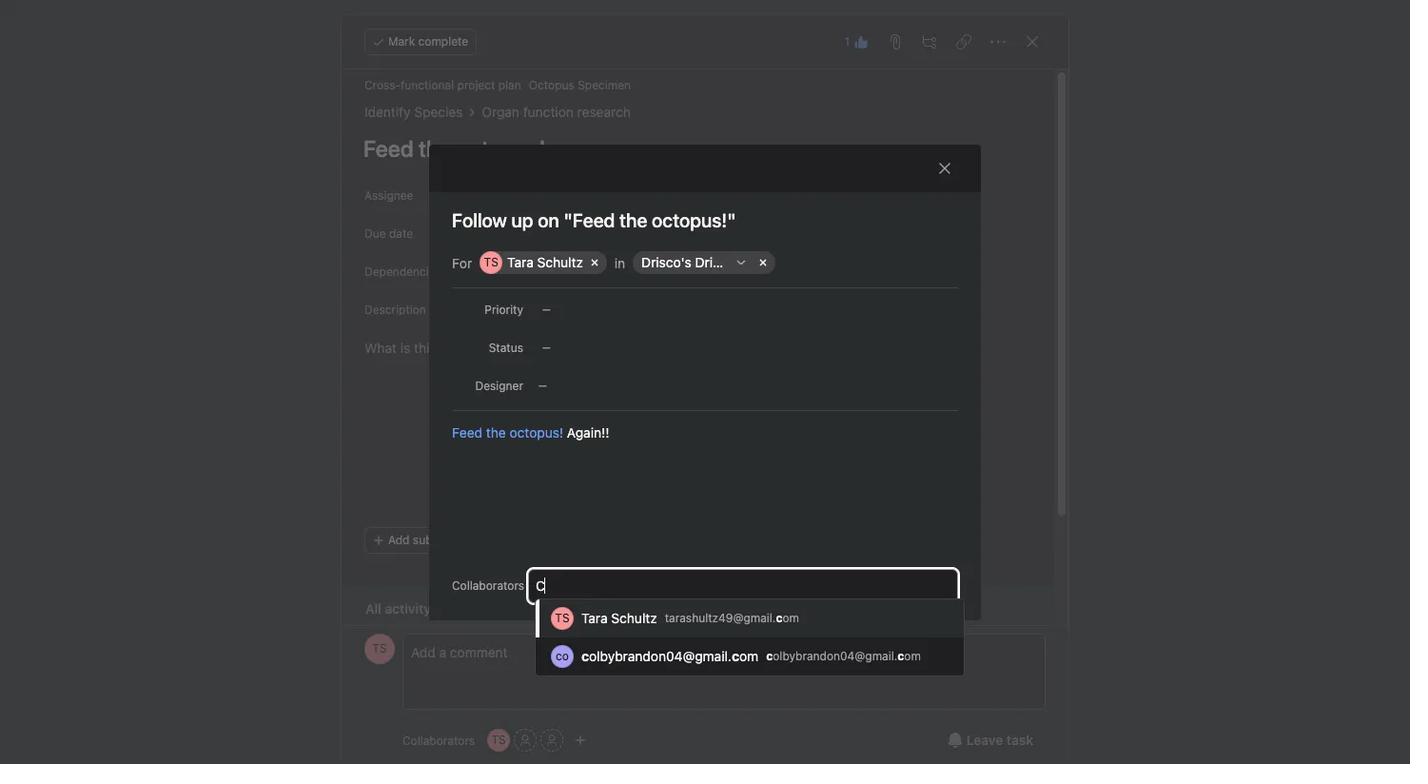 Task type: locate. For each thing, give the bounding box(es) containing it.
1 vertical spatial —
[[542, 341, 551, 353]]

#
[[670, 264, 677, 278]]

31
[[738, 264, 750, 278]]

1 horizontal spatial ts button
[[487, 729, 510, 752]]

cross-
[[364, 78, 401, 92]]

1 vertical spatial collaborators
[[403, 733, 475, 747]]

add subtask button
[[364, 527, 464, 554]]

main content
[[342, 69, 1054, 756]]

— button for status
[[531, 330, 645, 364]]

feed the octopus! again!!
[[452, 424, 609, 440]]

— inside dropdown button
[[539, 379, 547, 391]]

add or remove collaborators image
[[575, 735, 586, 746]]

close this dialog image
[[937, 160, 953, 176]]

—
[[542, 303, 551, 314], [542, 341, 551, 353], [539, 379, 547, 391]]

2 vertical spatial ts
[[491, 733, 506, 747]]

mark
[[388, 34, 415, 49]]

0 vertical spatial — button
[[531, 292, 645, 326]]

Name or email text field
[[536, 574, 560, 597]]

0 vertical spatial collaborators
[[452, 579, 524, 593]]

— right priority
[[542, 303, 551, 314]]

Task name text field
[[429, 207, 981, 234]]

remove assignee image
[[621, 189, 632, 201]]

assignee
[[364, 188, 413, 203]]

species
[[414, 104, 463, 120]]

0 horizontal spatial ts button
[[364, 634, 395, 664]]

Task Name text field
[[351, 127, 1031, 170]]

feed the octopus! link
[[452, 424, 563, 440]]

collaborators
[[452, 579, 524, 593], [403, 733, 475, 747]]

task
[[1007, 732, 1033, 748]]

again!!
[[567, 424, 609, 440]]

octopus specimen link
[[529, 78, 631, 92]]

— right designer
[[539, 379, 547, 391]]

poll total #
[[620, 264, 677, 278]]

mark complete
[[388, 34, 468, 49]]

1 vertical spatial ts
[[372, 641, 387, 656]]

1
[[844, 34, 850, 49]]

identify species
[[364, 104, 463, 120]]

add subtask image
[[922, 34, 937, 49]]

subtask
[[413, 533, 455, 547]]

2 — button from the top
[[531, 330, 645, 364]]

date
[[389, 226, 413, 241]]

due
[[364, 226, 386, 241]]

poll
[[620, 264, 639, 278]]

1 — button from the top
[[531, 292, 645, 326]]

— right status
[[542, 341, 551, 353]]

copy task link image
[[956, 34, 972, 49]]

— for status
[[542, 341, 551, 353]]

specimen
[[578, 78, 631, 92]]

ts button
[[364, 634, 395, 664], [487, 729, 510, 752]]

2 vertical spatial —
[[539, 379, 547, 391]]

— button
[[531, 368, 645, 402]]

— for designer
[[539, 379, 547, 391]]

schultz
[[537, 254, 583, 270]]

main content inside feed the octopus! dialog
[[342, 69, 1054, 756]]

1 vertical spatial — button
[[531, 330, 645, 364]]

main content containing identify species
[[342, 69, 1054, 756]]

function
[[523, 104, 574, 120]]

dependencies
[[364, 265, 441, 279]]

drisco's
[[642, 254, 692, 270]]

— button up — dropdown button
[[531, 330, 645, 364]]

— button
[[531, 292, 645, 326], [531, 330, 645, 364]]

0 vertical spatial —
[[542, 303, 551, 314]]

cross-functional project plan octopus specimen
[[364, 78, 631, 92]]

identify
[[364, 104, 411, 120]]

status
[[489, 340, 523, 354]]

section image
[[736, 256, 747, 268]]

functional
[[401, 78, 454, 92]]

ts
[[484, 255, 498, 269], [372, 641, 387, 656], [491, 733, 506, 747]]

— button down schultz
[[531, 292, 645, 326]]

organ function research link
[[482, 102, 631, 123]]

due date
[[364, 226, 413, 241]]

organ function research
[[482, 104, 631, 120]]

clear due date image
[[672, 227, 683, 239]]



Task type: describe. For each thing, give the bounding box(es) containing it.
octopus!
[[510, 424, 563, 440]]

tara schultz
[[507, 254, 583, 270]]

designer
[[475, 378, 523, 393]]

description
[[364, 303, 426, 317]]

priority
[[485, 302, 523, 316]]

add subtask
[[388, 533, 455, 547]]

— button for priority
[[531, 292, 645, 326]]

mark complete button
[[364, 29, 477, 55]]

research
[[577, 104, 631, 120]]

organ
[[482, 104, 520, 120]]

leave task button
[[935, 723, 1046, 757]]

— for priority
[[542, 303, 551, 314]]

collaborators inside feed the octopus! dialog
[[403, 733, 475, 747]]

project
[[457, 78, 495, 92]]

0 vertical spatial ts button
[[364, 634, 395, 664]]

0 vertical spatial ts
[[484, 255, 498, 269]]

drinks
[[695, 254, 734, 270]]

tara
[[507, 254, 534, 270]]

feed the octopus! dialog
[[342, 15, 1069, 764]]

add
[[388, 533, 410, 547]]

for
[[452, 254, 472, 270]]

the
[[486, 424, 506, 440]]

1 vertical spatial ts button
[[487, 729, 510, 752]]

in
[[615, 254, 625, 270]]

leave
[[967, 732, 1003, 748]]

complete
[[418, 34, 468, 49]]

cross-functional project plan link
[[364, 78, 521, 92]]

feed
[[452, 424, 482, 440]]

1 button
[[839, 29, 874, 55]]

oct
[[688, 264, 707, 278]]

total
[[642, 264, 667, 278]]

29
[[711, 264, 725, 278]]

oct 29 – 31
[[688, 264, 750, 278]]

drisco's drinks
[[642, 254, 734, 270]]

–
[[728, 264, 735, 278]]

leave task
[[967, 732, 1033, 748]]

plan
[[498, 78, 521, 92]]

identify species link
[[364, 102, 463, 123]]

octopus
[[529, 78, 575, 92]]

collapse task pane image
[[1025, 34, 1040, 49]]



Task type: vqa. For each thing, say whether or not it's contained in the screenshot.
Mark complete image
no



